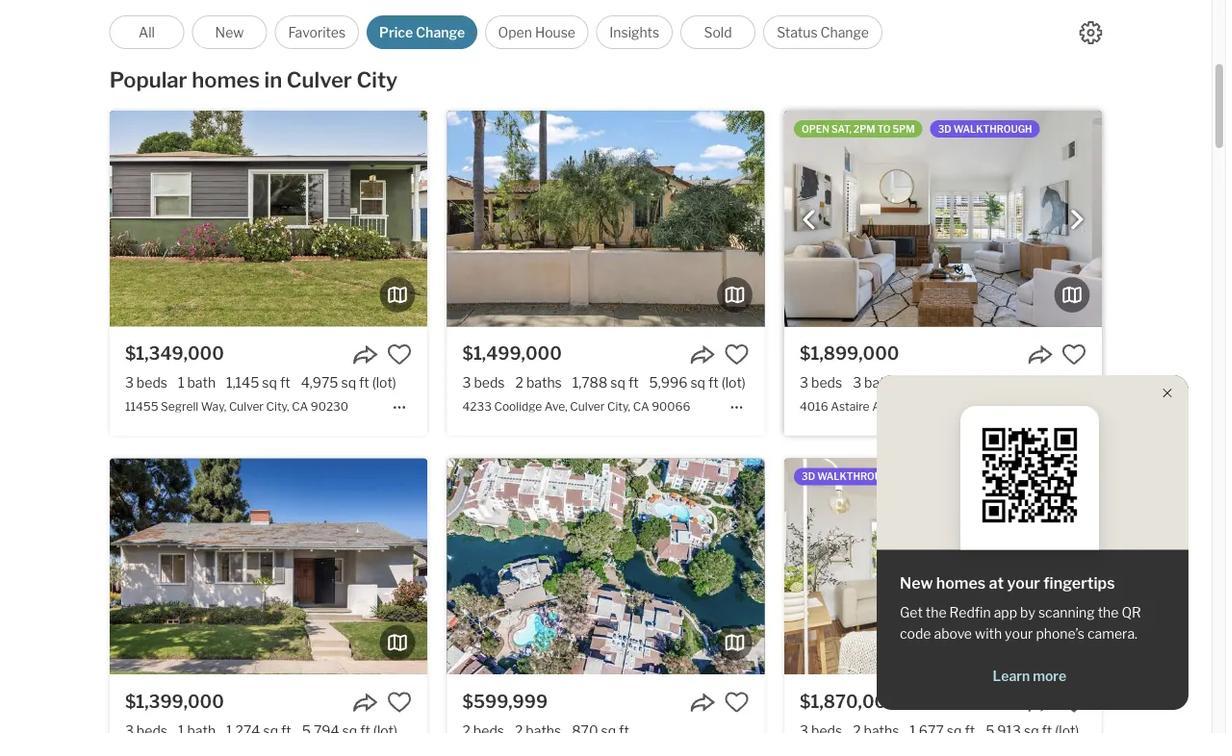 Task type: vqa. For each thing, say whether or not it's contained in the screenshot.
middle approval
no



Task type: describe. For each thing, give the bounding box(es) containing it.
Status Change radio
[[764, 15, 883, 49]]

at
[[990, 574, 1005, 593]]

5,010 sq ft (lot)
[[988, 375, 1083, 391]]

Insights radio
[[596, 15, 673, 49]]

3 for $1,349,000
[[125, 375, 134, 391]]

new homes at your fingertips
[[900, 574, 1116, 593]]

astaire
[[831, 400, 870, 414]]

photo of 4233 coolidge ave, culver city, ca 90066 image
[[447, 111, 765, 327]]

next button image
[[1068, 211, 1087, 230]]

price
[[379, 24, 413, 40]]

get the redfin app by scanning the qr code above with your phone's camera.
[[900, 605, 1142, 643]]

All radio
[[109, 15, 184, 49]]

new for new
[[215, 24, 244, 40]]

1 vertical spatial walkthrough
[[818, 471, 897, 483]]

popular
[[109, 67, 187, 93]]

homes for at
[[937, 574, 986, 593]]

house
[[535, 24, 576, 40]]

3 for $1,499,000
[[463, 375, 471, 391]]

ave, for $1,899,000
[[873, 400, 896, 414]]

photo of 11455 segrell way, culver city, ca 90230 image
[[110, 111, 427, 327]]

more
[[1034, 669, 1067, 685]]

$1,870,000
[[800, 691, 899, 713]]

status change
[[777, 24, 870, 40]]

3 for $1,899,000
[[800, 375, 809, 391]]

qr
[[1122, 605, 1142, 622]]

(lot) for $1,499,000
[[722, 375, 746, 391]]

to
[[878, 123, 891, 135]]

with
[[976, 626, 1003, 643]]

Favorites radio
[[275, 15, 359, 49]]

1 bath
[[178, 375, 216, 391]]

favorite button checkbox for $1,870,000
[[1062, 690, 1087, 715]]

2 the from the left
[[1099, 605, 1119, 622]]

ft for 5,010 sq ft (lot)
[[1045, 375, 1056, 391]]

1,788 sq ft
[[573, 375, 639, 391]]

previous button image
[[800, 211, 820, 230]]

culver for astaire
[[898, 400, 933, 414]]

4,975
[[301, 375, 338, 391]]

90066
[[652, 400, 691, 414]]

5,996 sq ft (lot)
[[650, 375, 746, 391]]

favorites
[[288, 24, 346, 40]]

status
[[777, 24, 818, 40]]

2
[[516, 375, 524, 391]]

in
[[264, 67, 282, 93]]

learn more link
[[900, 668, 1160, 686]]

2pm
[[854, 123, 876, 135]]

5pm
[[893, 123, 916, 135]]

sq for 5,010
[[1027, 375, 1042, 391]]

0 vertical spatial 3d walkthrough
[[939, 123, 1033, 135]]

open house
[[498, 24, 576, 40]]

$599,999
[[463, 691, 548, 713]]

photo of 11197 westwood blvd, culver city, ca 90230 image
[[110, 459, 427, 675]]

favorite button checkbox for $1,399,000
[[387, 690, 412, 715]]

camera.
[[1088, 626, 1138, 643]]

1,788
[[573, 375, 608, 391]]

option group containing all
[[109, 15, 883, 49]]

90232
[[980, 400, 1017, 414]]

$1,349,000
[[125, 343, 224, 364]]

3 beds for $1,499,000
[[463, 375, 505, 391]]

price change
[[379, 24, 465, 40]]

favorite button image for $599,999
[[725, 690, 750, 715]]

get
[[900, 605, 923, 622]]

sq for 1,788
[[611, 375, 626, 391]]

4 3 from the left
[[853, 375, 862, 391]]

5,996
[[650, 375, 688, 391]]

homes for in
[[192, 67, 260, 93]]

1,145
[[226, 375, 259, 391]]

1,943 sq ft
[[911, 375, 977, 391]]

New radio
[[192, 15, 267, 49]]

sold
[[704, 24, 732, 40]]

Sold radio
[[681, 15, 756, 49]]

open
[[802, 123, 830, 135]]

11455 segrell way, culver city, ca 90230
[[125, 400, 349, 414]]

1
[[178, 375, 184, 391]]

3 beds for $1,899,000
[[800, 375, 843, 391]]

Price Change radio
[[367, 15, 478, 49]]

favorite button checkbox for $1,899,000
[[1062, 342, 1087, 367]]

favorite button image for $1,870,000
[[1062, 690, 1087, 715]]



Task type: locate. For each thing, give the bounding box(es) containing it.
4016 astaire ave, culver city, ca 90232
[[800, 400, 1017, 414]]

city
[[357, 67, 398, 93]]

ca for $1,499,000
[[633, 400, 650, 414]]

ft left 5,010
[[967, 375, 977, 391]]

walkthrough right 5pm
[[954, 123, 1033, 135]]

1 horizontal spatial ca
[[633, 400, 650, 414]]

sat,
[[832, 123, 852, 135]]

0 vertical spatial walkthrough
[[954, 123, 1033, 135]]

ft for 5,996 sq ft (lot)
[[709, 375, 719, 391]]

1 horizontal spatial new
[[900, 574, 934, 593]]

app install qr code image
[[976, 422, 1084, 530]]

ft for 1,788 sq ft
[[629, 375, 639, 391]]

1 vertical spatial 3d walkthrough
[[802, 471, 897, 483]]

favorite button image for $1,899,000
[[1062, 342, 1087, 367]]

culver down 1,788
[[570, 400, 605, 414]]

3 beds up 4016
[[800, 375, 843, 391]]

ft for 4,975 sq ft (lot)
[[359, 375, 370, 391]]

culver right in
[[287, 67, 352, 93]]

by
[[1021, 605, 1036, 622]]

$1,899,000
[[800, 343, 900, 364]]

2 ca from the left
[[633, 400, 650, 414]]

4 sq from the left
[[691, 375, 706, 391]]

2 baths from the left
[[865, 375, 900, 391]]

city,
[[266, 400, 290, 414], [608, 400, 631, 414], [935, 400, 959, 414]]

beds up 4016
[[812, 375, 843, 391]]

0 horizontal spatial beds
[[137, 375, 168, 391]]

favorite button checkbox
[[387, 342, 412, 367]]

2 horizontal spatial (lot)
[[1059, 375, 1083, 391]]

change for price change
[[416, 24, 465, 40]]

2 3 beds from the left
[[463, 375, 505, 391]]

all
[[139, 24, 155, 40]]

city, for $1,899,000
[[935, 400, 959, 414]]

3 sq from the left
[[611, 375, 626, 391]]

city, for $1,499,000
[[608, 400, 631, 414]]

above
[[935, 626, 973, 643]]

ca left 90066
[[633, 400, 650, 414]]

1 horizontal spatial 3d
[[939, 123, 952, 135]]

3 3 from the left
[[800, 375, 809, 391]]

0 horizontal spatial 3d walkthrough
[[802, 471, 897, 483]]

0 vertical spatial new
[[215, 24, 244, 40]]

0 horizontal spatial (lot)
[[372, 375, 397, 391]]

ca for $1,899,000
[[961, 400, 977, 414]]

photo of 3108 summertime ln, culver city, ca 90230 image
[[447, 459, 765, 675]]

2 (lot) from the left
[[722, 375, 746, 391]]

sq right 1,145
[[262, 375, 277, 391]]

(lot) right 5,010
[[1059, 375, 1083, 391]]

5 sq from the left
[[949, 375, 964, 391]]

phone's
[[1037, 626, 1085, 643]]

sq right 1,788
[[611, 375, 626, 391]]

culver for coolidge
[[570, 400, 605, 414]]

ft for 1,145 sq ft
[[280, 375, 291, 391]]

sq for 5,996
[[691, 375, 706, 391]]

change inside status change radio
[[821, 24, 870, 40]]

3 up 4233
[[463, 375, 471, 391]]

1 horizontal spatial change
[[821, 24, 870, 40]]

sq right 5,010
[[1027, 375, 1042, 391]]

4233
[[463, 400, 492, 414]]

(lot)
[[372, 375, 397, 391], [722, 375, 746, 391], [1059, 375, 1083, 391]]

baths right 2
[[527, 375, 562, 391]]

0 horizontal spatial change
[[416, 24, 465, 40]]

2 ave, from the left
[[873, 400, 896, 414]]

ft left '5,996' on the right bottom of the page
[[629, 375, 639, 391]]

0 vertical spatial 3d
[[939, 123, 952, 135]]

favorite button checkbox for $1,499,000
[[725, 342, 750, 367]]

coolidge
[[494, 400, 542, 414]]

insights
[[610, 24, 660, 40]]

change
[[416, 24, 465, 40], [821, 24, 870, 40]]

3 city, from the left
[[935, 400, 959, 414]]

sq right 4,975
[[341, 375, 356, 391]]

1 ave, from the left
[[545, 400, 568, 414]]

1 the from the left
[[926, 605, 947, 622]]

Open House radio
[[486, 15, 589, 49]]

(lot) for $1,349,000
[[372, 375, 397, 391]]

sq for 1,145
[[262, 375, 277, 391]]

4,975 sq ft (lot)
[[301, 375, 397, 391]]

5,010
[[988, 375, 1025, 391]]

the up camera.
[[1099, 605, 1119, 622]]

beds for $1,499,000
[[474, 375, 505, 391]]

3 beds from the left
[[812, 375, 843, 391]]

3 (lot) from the left
[[1059, 375, 1083, 391]]

change right status
[[821, 24, 870, 40]]

your inside get the redfin app by scanning the qr code above with your phone's camera.
[[1006, 626, 1034, 643]]

4 ft from the left
[[709, 375, 719, 391]]

1 vertical spatial 3d
[[802, 471, 816, 483]]

3 up the 11455 at the bottom left of page
[[125, 375, 134, 391]]

beds up 4233
[[474, 375, 505, 391]]

3 beds
[[125, 375, 168, 391], [463, 375, 505, 391], [800, 375, 843, 391]]

3 3 beds from the left
[[800, 375, 843, 391]]

your right at on the right
[[1008, 574, 1041, 593]]

ca
[[292, 400, 308, 414], [633, 400, 650, 414], [961, 400, 977, 414]]

favorite button image for $1,349,000
[[387, 342, 412, 367]]

sq for 1,943
[[949, 375, 964, 391]]

favorite button image
[[725, 342, 750, 367], [725, 690, 750, 715], [1062, 690, 1087, 715]]

1 horizontal spatial baths
[[865, 375, 900, 391]]

culver
[[287, 67, 352, 93], [229, 400, 264, 414], [570, 400, 605, 414], [898, 400, 933, 414]]

sq
[[262, 375, 277, 391], [341, 375, 356, 391], [611, 375, 626, 391], [691, 375, 706, 391], [949, 375, 964, 391], [1027, 375, 1042, 391]]

1 horizontal spatial walkthrough
[[954, 123, 1033, 135]]

3d down 4016
[[802, 471, 816, 483]]

beds for $1,349,000
[[137, 375, 168, 391]]

3d
[[939, 123, 952, 135], [802, 471, 816, 483]]

app
[[995, 605, 1018, 622]]

3 baths
[[853, 375, 900, 391]]

0 horizontal spatial city,
[[266, 400, 290, 414]]

3 beds up 4233
[[463, 375, 505, 391]]

new up get
[[900, 574, 934, 593]]

1 horizontal spatial beds
[[474, 375, 505, 391]]

city, down 1,145 sq ft
[[266, 400, 290, 414]]

1 horizontal spatial 3d walkthrough
[[939, 123, 1033, 135]]

homes left in
[[192, 67, 260, 93]]

ave, down 2 baths
[[545, 400, 568, 414]]

favorite button image for $1,499,000
[[725, 342, 750, 367]]

2 horizontal spatial beds
[[812, 375, 843, 391]]

sq right 1,943
[[949, 375, 964, 391]]

90230
[[311, 400, 349, 414]]

(lot) right '5,996' on the right bottom of the page
[[722, 375, 746, 391]]

0 horizontal spatial ca
[[292, 400, 308, 414]]

$1,399,000
[[125, 691, 224, 713]]

ft left 4,975
[[280, 375, 291, 391]]

1 baths from the left
[[527, 375, 562, 391]]

4233 coolidge ave, culver city, ca 90066
[[463, 400, 691, 414]]

1 vertical spatial your
[[1006, 626, 1034, 643]]

1 sq from the left
[[262, 375, 277, 391]]

1 vertical spatial new
[[900, 574, 934, 593]]

2 horizontal spatial 3 beds
[[800, 375, 843, 391]]

0 horizontal spatial baths
[[527, 375, 562, 391]]

your down by
[[1006, 626, 1034, 643]]

1 vertical spatial homes
[[937, 574, 986, 593]]

0 horizontal spatial walkthrough
[[818, 471, 897, 483]]

2 horizontal spatial city,
[[935, 400, 959, 414]]

redfin
[[950, 605, 992, 622]]

ave, for $1,499,000
[[545, 400, 568, 414]]

baths
[[527, 375, 562, 391], [865, 375, 900, 391]]

change right price
[[416, 24, 465, 40]]

1 horizontal spatial 3 beds
[[463, 375, 505, 391]]

4016
[[800, 400, 829, 414]]

new up the popular homes in culver city
[[215, 24, 244, 40]]

5 ft from the left
[[967, 375, 977, 391]]

new
[[215, 24, 244, 40], [900, 574, 934, 593]]

0 horizontal spatial 3d
[[802, 471, 816, 483]]

1 horizontal spatial city,
[[608, 400, 631, 414]]

2 horizontal spatial ca
[[961, 400, 977, 414]]

learn
[[993, 669, 1031, 685]]

1 horizontal spatial ave,
[[873, 400, 896, 414]]

favorite button image
[[387, 342, 412, 367], [1062, 342, 1087, 367], [387, 690, 412, 715]]

3d walkthrough down 'astaire'
[[802, 471, 897, 483]]

sq for 4,975
[[341, 375, 356, 391]]

option group
[[109, 15, 883, 49]]

culver for segrell
[[229, 400, 264, 414]]

ft right '5,996' on the right bottom of the page
[[709, 375, 719, 391]]

baths for $1,499,000
[[527, 375, 562, 391]]

city, down 1,943 sq ft
[[935, 400, 959, 414]]

ave, down "3 baths"
[[873, 400, 896, 414]]

1 (lot) from the left
[[372, 375, 397, 391]]

2 baths
[[516, 375, 562, 391]]

open
[[498, 24, 532, 40]]

new for new homes at your fingertips
[[900, 574, 934, 593]]

beds for $1,899,000
[[812, 375, 843, 391]]

favorite button image for $1,399,000
[[387, 690, 412, 715]]

3 beds up the 11455 at the bottom left of page
[[125, 375, 168, 391]]

city, down 1,788 sq ft
[[608, 400, 631, 414]]

baths for $1,899,000
[[865, 375, 900, 391]]

0 vertical spatial your
[[1008, 574, 1041, 593]]

3 ca from the left
[[961, 400, 977, 414]]

homes up redfin
[[937, 574, 986, 593]]

photo of 4039 colonial ave, culver city, ca 90066 image
[[785, 459, 1103, 675]]

0 vertical spatial homes
[[192, 67, 260, 93]]

ave,
[[545, 400, 568, 414], [873, 400, 896, 414]]

ft for 1,943 sq ft
[[967, 375, 977, 391]]

change inside price change radio
[[416, 24, 465, 40]]

$1,499,000
[[463, 343, 562, 364]]

segrell
[[161, 400, 199, 414]]

ft right 5,010
[[1045, 375, 1056, 391]]

walkthrough down 'astaire'
[[818, 471, 897, 483]]

favorite button checkbox
[[725, 342, 750, 367], [1062, 342, 1087, 367], [387, 690, 412, 715], [725, 690, 750, 715], [1062, 690, 1087, 715]]

favorite button checkbox for $599,999
[[725, 690, 750, 715]]

homes
[[192, 67, 260, 93], [937, 574, 986, 593]]

ca left 90232
[[961, 400, 977, 414]]

1 3 from the left
[[125, 375, 134, 391]]

ca left 90230
[[292, 400, 308, 414]]

11455
[[125, 400, 158, 414]]

0 horizontal spatial ave,
[[545, 400, 568, 414]]

1 city, from the left
[[266, 400, 290, 414]]

beds
[[137, 375, 168, 391], [474, 375, 505, 391], [812, 375, 843, 391]]

3d walkthrough
[[939, 123, 1033, 135], [802, 471, 897, 483]]

1 beds from the left
[[137, 375, 168, 391]]

1 horizontal spatial (lot)
[[722, 375, 746, 391]]

culver for homes
[[287, 67, 352, 93]]

0 horizontal spatial the
[[926, 605, 947, 622]]

2 ft from the left
[[359, 375, 370, 391]]

3 beds for $1,349,000
[[125, 375, 168, 391]]

1,943
[[911, 375, 946, 391]]

photo of 4016 astaire ave, culver city, ca 90232 image
[[785, 111, 1103, 327]]

0 horizontal spatial 3 beds
[[125, 375, 168, 391]]

(lot) down favorite button checkbox at the left of the page
[[372, 375, 397, 391]]

2 change from the left
[[821, 24, 870, 40]]

2 sq from the left
[[341, 375, 356, 391]]

ft
[[280, 375, 291, 391], [359, 375, 370, 391], [629, 375, 639, 391], [709, 375, 719, 391], [967, 375, 977, 391], [1045, 375, 1056, 391]]

walkthrough
[[954, 123, 1033, 135], [818, 471, 897, 483]]

open sat, 2pm to 5pm
[[802, 123, 916, 135]]

1 3 beds from the left
[[125, 375, 168, 391]]

6 sq from the left
[[1027, 375, 1042, 391]]

2 beds from the left
[[474, 375, 505, 391]]

beds up the 11455 at the bottom left of page
[[137, 375, 168, 391]]

fingertips
[[1044, 574, 1116, 593]]

baths up "4016 astaire ave, culver city, ca 90232"
[[865, 375, 900, 391]]

6 ft from the left
[[1045, 375, 1056, 391]]

popular homes in culver city
[[109, 67, 398, 93]]

3 up 'astaire'
[[853, 375, 862, 391]]

culver down 1,145
[[229, 400, 264, 414]]

bath
[[187, 375, 216, 391]]

1 horizontal spatial homes
[[937, 574, 986, 593]]

0 horizontal spatial new
[[215, 24, 244, 40]]

1 horizontal spatial the
[[1099, 605, 1119, 622]]

3 ft from the left
[[629, 375, 639, 391]]

1 change from the left
[[416, 24, 465, 40]]

0 horizontal spatial homes
[[192, 67, 260, 93]]

3
[[125, 375, 134, 391], [463, 375, 471, 391], [800, 375, 809, 391], [853, 375, 862, 391]]

ca for $1,349,000
[[292, 400, 308, 414]]

change for status change
[[821, 24, 870, 40]]

your
[[1008, 574, 1041, 593], [1006, 626, 1034, 643]]

new inside new 'radio'
[[215, 24, 244, 40]]

1 ft from the left
[[280, 375, 291, 391]]

the
[[926, 605, 947, 622], [1099, 605, 1119, 622]]

1 ca from the left
[[292, 400, 308, 414]]

3 up 4016
[[800, 375, 809, 391]]

city, for $1,349,000
[[266, 400, 290, 414]]

culver down 1,943
[[898, 400, 933, 414]]

1,145 sq ft
[[226, 375, 291, 391]]

scanning
[[1039, 605, 1096, 622]]

2 city, from the left
[[608, 400, 631, 414]]

3d right 5pm
[[939, 123, 952, 135]]

2 3 from the left
[[463, 375, 471, 391]]

the right get
[[926, 605, 947, 622]]

code
[[900, 626, 932, 643]]

ft right 4,975
[[359, 375, 370, 391]]

3d walkthrough right 5pm
[[939, 123, 1033, 135]]

way,
[[201, 400, 227, 414]]

learn more
[[993, 669, 1067, 685]]

(lot) for $1,899,000
[[1059, 375, 1083, 391]]

sq right '5,996' on the right bottom of the page
[[691, 375, 706, 391]]



